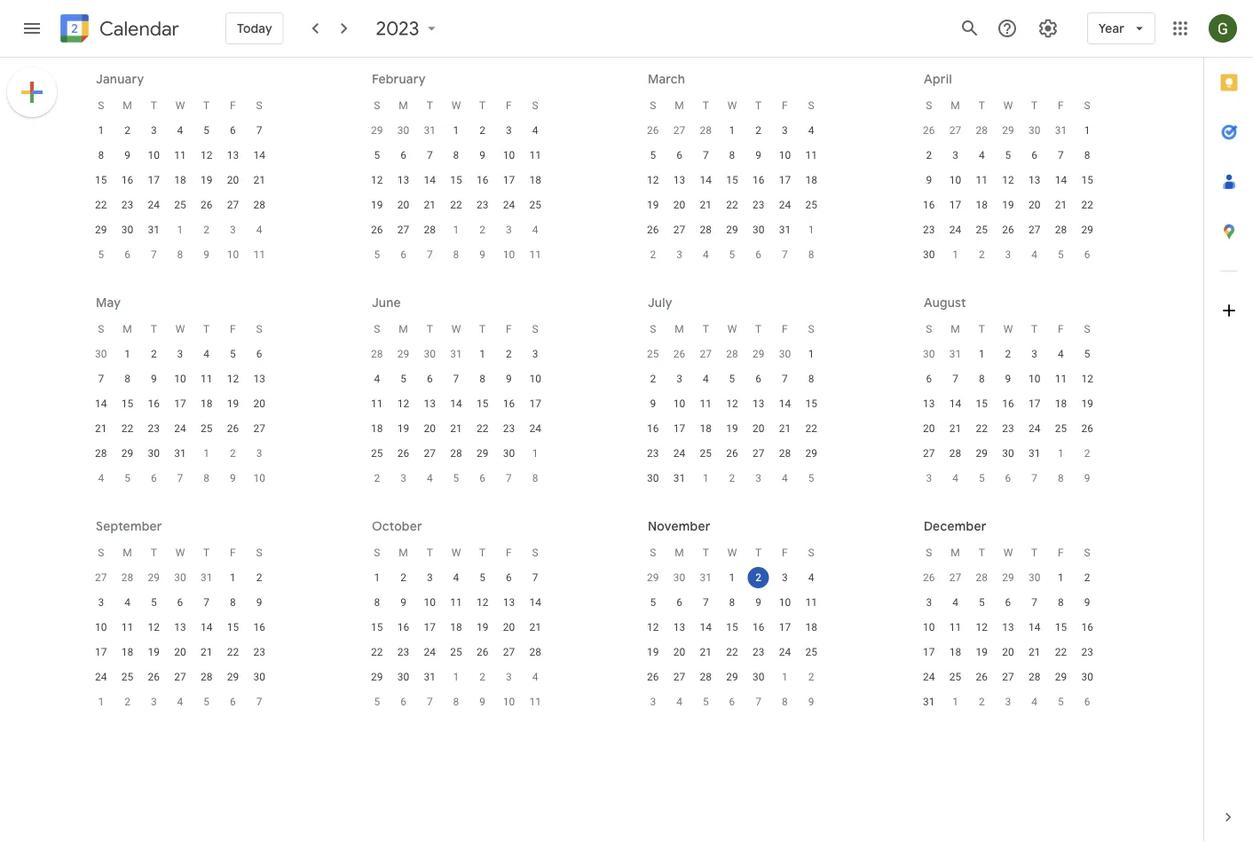 Task type: vqa. For each thing, say whether or not it's contained in the screenshot.


Task type: locate. For each thing, give the bounding box(es) containing it.
19 up june 2 element
[[227, 398, 239, 410]]

row containing 21
[[88, 416, 272, 441]]

calendar
[[99, 16, 179, 41]]

19 inside november grid
[[647, 646, 659, 659]]

august 2 element
[[722, 468, 743, 489]]

29 left october 30 element
[[647, 572, 659, 584]]

28
[[700, 124, 712, 137], [976, 124, 988, 137], [253, 199, 265, 211], [424, 224, 436, 236], [700, 224, 712, 236], [1055, 224, 1067, 236], [371, 348, 383, 360], [726, 348, 738, 360], [95, 447, 107, 460], [450, 447, 462, 460], [779, 447, 791, 460], [949, 447, 961, 460], [121, 572, 133, 584], [976, 572, 988, 584], [529, 646, 541, 659], [201, 671, 212, 683], [700, 671, 712, 683], [1029, 671, 1041, 683]]

29
[[371, 124, 383, 137], [1002, 124, 1014, 137], [95, 224, 107, 236], [726, 224, 738, 236], [1081, 224, 1093, 236], [397, 348, 409, 360], [753, 348, 765, 360], [121, 447, 133, 460], [477, 447, 489, 460], [805, 447, 817, 460], [976, 447, 988, 460], [148, 572, 160, 584], [647, 572, 659, 584], [1002, 572, 1014, 584], [227, 671, 239, 683], [371, 671, 383, 683], [726, 671, 738, 683], [1055, 671, 1067, 683]]

17 inside june grid
[[529, 398, 541, 410]]

january 29 element
[[366, 120, 388, 141]]

october
[[372, 518, 422, 534]]

1
[[98, 124, 104, 137], [453, 124, 459, 137], [729, 124, 735, 137], [1084, 124, 1090, 137], [177, 224, 183, 236], [453, 224, 459, 236], [808, 224, 814, 236], [952, 249, 958, 261], [124, 348, 130, 360], [480, 348, 486, 360], [808, 348, 814, 360], [979, 348, 985, 360], [204, 447, 210, 460], [532, 447, 538, 460], [1058, 447, 1064, 460], [703, 472, 709, 485], [230, 572, 236, 584], [374, 572, 380, 584], [729, 572, 735, 584], [1058, 572, 1064, 584], [453, 671, 459, 683], [782, 671, 788, 683], [98, 696, 104, 708], [952, 696, 958, 708]]

december 2 element
[[801, 667, 822, 688]]

25 inside august 'grid'
[[1055, 422, 1067, 435]]

24 element
[[143, 194, 164, 216], [498, 194, 520, 216], [774, 194, 796, 216], [945, 219, 966, 241], [170, 418, 191, 439], [525, 418, 546, 439], [1024, 418, 1045, 439], [669, 443, 690, 464], [419, 642, 440, 663], [774, 642, 796, 663], [90, 667, 112, 688], [918, 667, 940, 688]]

16 element down march 26 element
[[918, 194, 940, 216]]

30 for 30 element over july 7 element
[[503, 447, 515, 460]]

31 element left august 1 element
[[669, 468, 690, 489]]

30 for 30 element above september 6 element at the bottom of page
[[1002, 447, 1014, 460]]

30 for 30 element on top of "november 6" element
[[397, 671, 409, 683]]

19 element up february 2 element
[[196, 170, 217, 191]]

13 for the "13" element under october 30 element
[[673, 621, 685, 634]]

12
[[201, 149, 212, 162], [371, 174, 383, 186], [647, 174, 659, 186], [1002, 174, 1014, 186], [227, 373, 239, 385], [1081, 373, 1093, 385], [397, 398, 409, 410], [726, 398, 738, 410], [477, 596, 489, 609], [148, 621, 160, 634], [647, 621, 659, 634], [976, 621, 988, 634]]

30 for the april 30 element
[[95, 348, 107, 360]]

t
[[151, 99, 157, 112], [203, 99, 210, 112], [427, 99, 433, 112], [479, 99, 486, 112], [703, 99, 709, 112], [755, 99, 762, 112], [979, 99, 985, 112], [1031, 99, 1038, 112], [151, 323, 157, 335], [203, 323, 210, 335], [427, 323, 433, 335], [479, 323, 486, 335], [703, 323, 709, 335], [755, 323, 762, 335], [979, 323, 985, 335], [1031, 323, 1038, 335], [151, 547, 157, 559], [203, 547, 210, 559], [427, 547, 433, 559], [479, 547, 486, 559], [703, 547, 709, 559], [755, 547, 762, 559], [979, 547, 985, 559], [1031, 547, 1038, 559]]

19 for 19 element above december 3 element
[[647, 646, 659, 659]]

14 for 14 element under august 31 element
[[201, 621, 212, 634]]

15 inside january grid
[[95, 174, 107, 186]]

31 right march 30 element at top right
[[1055, 124, 1067, 137]]

27 for 27 element above november 3 element
[[503, 646, 515, 659]]

21 inside july grid
[[779, 422, 791, 435]]

11 for 11 element above march 4 element
[[529, 149, 541, 162]]

12 inside october grid
[[477, 596, 489, 609]]

14 for 14 element under the april 30 element
[[95, 398, 107, 410]]

23 up "november"
[[647, 447, 659, 460]]

march 30 element
[[1024, 120, 1045, 141]]

12 down "january 29" element
[[371, 174, 383, 186]]

may
[[96, 295, 121, 311]]

16 for the '16' element above october 7 element
[[253, 621, 265, 634]]

10 inside july grid
[[673, 398, 685, 410]]

w for january
[[175, 99, 185, 112]]

21 element up "november 4" element
[[525, 617, 546, 638]]

13 element up june 3 element
[[249, 368, 270, 390]]

f
[[230, 99, 236, 112], [506, 99, 512, 112], [782, 99, 788, 112], [1058, 99, 1064, 112], [230, 323, 236, 335], [506, 323, 512, 335], [782, 323, 788, 335], [1058, 323, 1064, 335], [230, 547, 236, 559], [506, 547, 512, 559], [782, 547, 788, 559], [1058, 547, 1064, 559]]

28 element inside january grid
[[249, 194, 270, 216]]

w inside june grid
[[451, 323, 461, 335]]

16 for the '16' element above april 6 "element"
[[753, 174, 765, 186]]

31
[[424, 124, 436, 137], [1055, 124, 1067, 137], [148, 224, 160, 236], [779, 224, 791, 236], [450, 348, 462, 360], [949, 348, 961, 360], [174, 447, 186, 460], [1029, 447, 1041, 460], [673, 472, 685, 485], [201, 572, 212, 584], [700, 572, 712, 584], [424, 671, 436, 683], [923, 696, 935, 708]]

16 for the '16' element above september 6 element at the bottom of page
[[1002, 398, 1014, 410]]

2 left july 3 element
[[374, 472, 380, 485]]

20 element up august 3 element
[[748, 418, 769, 439]]

17 element up september 7 element
[[1024, 393, 1045, 414]]

11 element up september 1 element
[[1050, 368, 1072, 390]]

28 element up september 4 element
[[945, 443, 966, 464]]

12 inside may grid
[[227, 373, 239, 385]]

13 inside september grid
[[174, 621, 186, 634]]

27 up july 4 element in the left of the page
[[424, 447, 436, 460]]

march 8 element
[[446, 244, 467, 265]]

20 inside march grid
[[673, 199, 685, 211]]

23 inside may grid
[[148, 422, 160, 435]]

december 3 element
[[642, 691, 664, 713]]

row group containing 27
[[88, 565, 272, 714]]

26 element up november 2 element
[[472, 642, 493, 663]]

2 down march 26 element
[[926, 149, 932, 162]]

20 for 20 element over february 3 element at the top of page
[[227, 174, 239, 186]]

11 for 11 element under november 27 element
[[949, 621, 961, 634]]

w for april
[[1003, 99, 1013, 112]]

july 7 element
[[498, 468, 520, 489]]

30 for january 30 element
[[397, 124, 409, 137]]

21
[[253, 174, 265, 186], [424, 199, 436, 211], [700, 199, 712, 211], [1055, 199, 1067, 211], [95, 422, 107, 435], [450, 422, 462, 435], [779, 422, 791, 435], [949, 422, 961, 435], [529, 621, 541, 634], [201, 646, 212, 659], [700, 646, 712, 659], [1029, 646, 1041, 659]]

june 1 element
[[196, 443, 217, 464]]

30 up july 7 element
[[503, 447, 515, 460]]

30 element left may 1 element
[[918, 244, 940, 265]]

w for march
[[727, 99, 737, 112]]

30 element up december 7 element
[[748, 667, 769, 688]]

25 inside june 25 element
[[647, 348, 659, 360]]

27
[[673, 124, 685, 137], [949, 124, 961, 137], [227, 199, 239, 211], [397, 224, 409, 236], [673, 224, 685, 236], [1029, 224, 1041, 236], [700, 348, 712, 360], [253, 422, 265, 435], [424, 447, 436, 460], [753, 447, 765, 460], [923, 447, 935, 460], [95, 572, 107, 584], [949, 572, 961, 584], [503, 646, 515, 659], [174, 671, 186, 683], [673, 671, 685, 683], [1002, 671, 1014, 683]]

28 right "june 27" element
[[726, 348, 738, 360]]

13
[[227, 149, 239, 162], [397, 174, 409, 186], [673, 174, 685, 186], [1029, 174, 1041, 186], [253, 373, 265, 385], [424, 398, 436, 410], [753, 398, 765, 410], [923, 398, 935, 410], [503, 596, 515, 609], [174, 621, 186, 634], [673, 621, 685, 634], [1002, 621, 1014, 634]]

22 up october 6 element in the bottom left of the page
[[227, 646, 239, 659]]

17 element up november 7 element
[[419, 617, 440, 638]]

tab list
[[1204, 58, 1253, 793]]

14 for 14 element under july 31 element
[[949, 398, 961, 410]]

25 up december 2 element
[[805, 646, 817, 659]]

2 cell
[[745, 565, 772, 590]]

27 for "february 27" element
[[673, 124, 685, 137]]

27 for 27 element above april 3 element
[[673, 224, 685, 236]]

18 up january 1 element
[[949, 646, 961, 659]]

30 inside january grid
[[121, 224, 133, 236]]

26 for 26 element above march 5 "element"
[[371, 224, 383, 236]]

30 inside october grid
[[397, 671, 409, 683]]

2 down january
[[124, 124, 130, 137]]

27 for august 27 element
[[95, 572, 107, 584]]

f inside grid
[[506, 99, 512, 112]]

june 10 element
[[249, 468, 270, 489]]

30 element up october 7 element
[[249, 667, 270, 688]]

5 inside july 5 element
[[453, 472, 459, 485]]

22
[[95, 199, 107, 211], [450, 199, 462, 211], [726, 199, 738, 211], [1081, 199, 1093, 211], [121, 422, 133, 435], [477, 422, 489, 435], [805, 422, 817, 435], [976, 422, 988, 435], [227, 646, 239, 659], [371, 646, 383, 659], [726, 646, 738, 659], [1055, 646, 1067, 659]]

30 inside the february grid
[[397, 124, 409, 137]]

13 inside july grid
[[753, 398, 765, 410]]

row group for march
[[640, 118, 825, 267]]

19 inside january grid
[[201, 174, 212, 186]]

december 4 element
[[669, 691, 690, 713]]

31 for 31 element on top of june 7 element
[[174, 447, 186, 460]]

26
[[647, 124, 659, 137], [923, 124, 935, 137], [201, 199, 212, 211], [371, 224, 383, 236], [647, 224, 659, 236], [1002, 224, 1014, 236], [673, 348, 685, 360], [227, 422, 239, 435], [1081, 422, 1093, 435], [397, 447, 409, 460], [726, 447, 738, 460], [923, 572, 935, 584], [477, 646, 489, 659], [148, 671, 160, 683], [647, 671, 659, 683], [976, 671, 988, 683]]

september 7 element
[[1024, 468, 1045, 489]]

9
[[124, 149, 130, 162], [480, 149, 486, 162], [756, 149, 762, 162], [926, 174, 932, 186], [204, 249, 210, 261], [480, 249, 486, 261], [151, 373, 157, 385], [506, 373, 512, 385], [1005, 373, 1011, 385], [650, 398, 656, 410], [230, 472, 236, 485], [1084, 472, 1090, 485], [256, 596, 262, 609], [400, 596, 406, 609], [756, 596, 762, 609], [1084, 596, 1090, 609], [480, 696, 486, 708], [808, 696, 814, 708]]

october 2 element
[[117, 691, 138, 713]]

29 inside the february grid
[[371, 124, 383, 137]]

7 inside september 7 element
[[1032, 472, 1038, 485]]

15
[[95, 174, 107, 186], [450, 174, 462, 186], [726, 174, 738, 186], [1081, 174, 1093, 186], [121, 398, 133, 410], [477, 398, 489, 410], [805, 398, 817, 410], [976, 398, 988, 410], [227, 621, 239, 634], [371, 621, 383, 634], [726, 621, 738, 634], [1055, 621, 1067, 634]]

october 6 element
[[222, 691, 244, 713]]

23
[[121, 199, 133, 211], [477, 199, 489, 211], [753, 199, 765, 211], [923, 224, 935, 236], [148, 422, 160, 435], [503, 422, 515, 435], [1002, 422, 1014, 435], [647, 447, 659, 460], [253, 646, 265, 659], [397, 646, 409, 659], [753, 646, 765, 659], [1081, 646, 1093, 659]]

january 30 element
[[393, 120, 414, 141]]

29 inside january grid
[[95, 224, 107, 236]]

28 up december 5 'element'
[[700, 671, 712, 683]]

21 up december 5 'element'
[[700, 646, 712, 659]]

march 27 element
[[945, 120, 966, 141]]

june 7 element
[[170, 468, 191, 489]]

july 6 element
[[472, 468, 493, 489]]

18 inside november grid
[[805, 621, 817, 634]]

20 up february 3 element at the top of page
[[227, 174, 239, 186]]

13 for the "13" element on top of june 3 element
[[253, 373, 265, 385]]

25 up july 2 element
[[371, 447, 383, 460]]

13 for the "13" element underneath july 30 element
[[923, 398, 935, 410]]

14 inside november grid
[[700, 621, 712, 634]]

14 inside august 'grid'
[[949, 398, 961, 410]]

f for february
[[506, 99, 512, 112]]

18 for 18 element above february 1 element
[[174, 174, 186, 186]]

20 element up july 4 element in the left of the page
[[419, 418, 440, 439]]

w for december
[[1003, 547, 1013, 559]]

31 element up november 7 element
[[419, 667, 440, 688]]

11 inside july grid
[[700, 398, 712, 410]]

14 down november 30 element
[[1029, 621, 1041, 634]]

w
[[175, 99, 185, 112], [451, 99, 461, 112], [727, 99, 737, 112], [1003, 99, 1013, 112], [175, 323, 185, 335], [451, 323, 461, 335], [727, 323, 737, 335], [1003, 323, 1013, 335], [175, 547, 185, 559], [451, 547, 461, 559], [727, 547, 737, 559], [1003, 547, 1013, 559]]

12 up september 2 element
[[1081, 373, 1093, 385]]

14 inside "april" grid
[[1055, 174, 1067, 186]]

12 element down february 26 element
[[642, 170, 664, 191]]

f for september
[[230, 547, 236, 559]]

m
[[123, 99, 132, 112], [399, 99, 408, 112], [675, 99, 684, 112], [951, 99, 960, 112], [123, 323, 132, 335], [399, 323, 408, 335], [675, 323, 684, 335], [951, 323, 960, 335], [123, 547, 132, 559], [399, 547, 408, 559], [675, 547, 684, 559], [951, 547, 960, 559]]

october 29 element
[[642, 567, 664, 588]]

25 up june 1 element
[[201, 422, 212, 435]]

27 for 27 element on top of the december 4 element
[[673, 671, 685, 683]]

25 element
[[170, 194, 191, 216], [525, 194, 546, 216], [801, 194, 822, 216], [971, 219, 992, 241], [196, 418, 217, 439], [1050, 418, 1072, 439], [366, 443, 388, 464], [695, 443, 716, 464], [446, 642, 467, 663], [801, 642, 822, 663], [117, 667, 138, 688], [945, 667, 966, 688]]

f for march
[[782, 99, 788, 112]]

december 7 element
[[748, 691, 769, 713]]

26 left "february 27" element
[[647, 124, 659, 137]]

7
[[256, 124, 262, 137], [427, 149, 433, 162], [703, 149, 709, 162], [1058, 149, 1064, 162], [151, 249, 157, 261], [427, 249, 433, 261], [782, 249, 788, 261], [98, 373, 104, 385], [453, 373, 459, 385], [782, 373, 788, 385], [952, 373, 958, 385], [177, 472, 183, 485], [506, 472, 512, 485], [1032, 472, 1038, 485], [532, 572, 538, 584], [204, 596, 210, 609], [703, 596, 709, 609], [1032, 596, 1038, 609], [256, 696, 262, 708], [427, 696, 433, 708], [756, 696, 762, 708]]

14 element down august 31 element
[[196, 617, 217, 638]]

november 30 element
[[1024, 567, 1045, 588]]

22 up the june 5 element
[[121, 422, 133, 435]]

30 up february 6 element
[[121, 224, 133, 236]]

13 inside june grid
[[424, 398, 436, 410]]

31 for 31 element to the left of august 1 element
[[673, 472, 685, 485]]

11 for 11 element on top of november 1 element
[[450, 596, 462, 609]]

26 element up february 2 element
[[196, 194, 217, 216]]

31 inside january grid
[[148, 224, 160, 236]]

25 element inside the february grid
[[525, 194, 546, 216]]

20 for 20 element above september 3 element on the right bottom of page
[[923, 422, 935, 435]]

row containing 31
[[916, 690, 1101, 714]]

27 for 27 element over may 4 element
[[1029, 224, 1041, 236]]

17
[[148, 174, 160, 186], [503, 174, 515, 186], [779, 174, 791, 186], [949, 199, 961, 211], [174, 398, 186, 410], [529, 398, 541, 410], [1029, 398, 1041, 410], [673, 422, 685, 435], [424, 621, 436, 634], [779, 621, 791, 634], [95, 646, 107, 659], [923, 646, 935, 659]]

16 up june 6 element
[[148, 398, 160, 410]]

2 left april 3 element
[[650, 249, 656, 261]]

16 inside december grid
[[1081, 621, 1093, 634]]

30
[[397, 124, 409, 137], [1029, 124, 1041, 137], [121, 224, 133, 236], [753, 224, 765, 236], [923, 249, 935, 261], [95, 348, 107, 360], [424, 348, 436, 360], [779, 348, 791, 360], [923, 348, 935, 360], [148, 447, 160, 460], [503, 447, 515, 460], [1002, 447, 1014, 460], [647, 472, 659, 485], [174, 572, 186, 584], [673, 572, 685, 584], [1029, 572, 1041, 584], [253, 671, 265, 683], [397, 671, 409, 683], [753, 671, 765, 683], [1081, 671, 1093, 683]]

february
[[372, 71, 426, 87]]

31 inside october grid
[[424, 671, 436, 683]]

january 6 element
[[1077, 691, 1098, 713]]

row group containing 25
[[640, 342, 825, 491]]

march 5 element
[[366, 244, 388, 265]]

19 for 19 element over march 5 "element"
[[371, 199, 383, 211]]

18 up june 1 element
[[201, 398, 212, 410]]

16 inside january grid
[[121, 174, 133, 186]]

14 for 14 element under november 30 element
[[1029, 621, 1041, 634]]

19 for 19 element above july 3 element
[[397, 422, 409, 435]]

7 inside the march 7 element
[[427, 249, 433, 261]]

16 for the '16' element on top of march 2 element
[[477, 174, 489, 186]]

16 down june 25 element
[[647, 422, 659, 435]]

18 element up "may 2" element
[[971, 194, 992, 216]]

january grid
[[88, 93, 272, 267]]

m down october
[[399, 547, 408, 559]]

11 element
[[170, 145, 191, 166], [525, 145, 546, 166], [801, 145, 822, 166], [971, 170, 992, 191], [196, 368, 217, 390], [1050, 368, 1072, 390], [366, 393, 388, 414], [695, 393, 716, 414], [446, 592, 467, 613], [801, 592, 822, 613], [117, 617, 138, 638], [945, 617, 966, 638]]

29 up the june 5 element
[[121, 447, 133, 460]]

19
[[201, 174, 212, 186], [371, 199, 383, 211], [647, 199, 659, 211], [1002, 199, 1014, 211], [227, 398, 239, 410], [1081, 398, 1093, 410], [397, 422, 409, 435], [726, 422, 738, 435], [477, 621, 489, 634], [148, 646, 160, 659], [647, 646, 659, 659], [976, 646, 988, 659]]

16 inside may grid
[[148, 398, 160, 410]]

13 for the "13" element above november 3 element
[[503, 596, 515, 609]]

f inside july grid
[[782, 323, 788, 335]]

21 element
[[249, 170, 270, 191], [419, 194, 440, 216], [695, 194, 716, 216], [1050, 194, 1072, 216], [90, 418, 112, 439], [446, 418, 467, 439], [774, 418, 796, 439], [945, 418, 966, 439], [525, 617, 546, 638], [196, 642, 217, 663], [695, 642, 716, 663], [1024, 642, 1045, 663]]

11 element up june 1 element
[[196, 368, 217, 390]]

25 up august 1 element
[[700, 447, 712, 460]]

10 element
[[143, 145, 164, 166], [498, 145, 520, 166], [774, 145, 796, 166], [945, 170, 966, 191], [170, 368, 191, 390], [525, 368, 546, 390], [1024, 368, 1045, 390], [669, 393, 690, 414], [419, 592, 440, 613], [774, 592, 796, 613], [90, 617, 112, 638], [918, 617, 940, 638]]

november 27 element
[[945, 567, 966, 588]]

19 inside december grid
[[976, 646, 988, 659]]

26 for june 26 element
[[673, 348, 685, 360]]

23 element up august
[[918, 219, 940, 241]]

11
[[174, 149, 186, 162], [529, 149, 541, 162], [805, 149, 817, 162], [976, 174, 988, 186], [253, 249, 265, 261], [529, 249, 541, 261], [201, 373, 212, 385], [1055, 373, 1067, 385], [371, 398, 383, 410], [700, 398, 712, 410], [450, 596, 462, 609], [805, 596, 817, 609], [121, 621, 133, 634], [949, 621, 961, 634], [529, 696, 541, 708]]

september 5 element
[[971, 468, 992, 489]]

31 for march 31 element
[[1055, 124, 1067, 137]]

row group for august
[[916, 342, 1101, 491]]

30 up january 6 element at the right bottom
[[1081, 671, 1093, 683]]

26 inside august 'grid'
[[1081, 422, 1093, 435]]

m for april
[[951, 99, 960, 112]]

may 30 element
[[419, 343, 440, 365]]

22 element up october 6 element in the bottom left of the page
[[222, 642, 244, 663]]

17 down the november 26 element
[[923, 646, 935, 659]]

30 for august 30 element on the left bottom of page
[[174, 572, 186, 584]]

5
[[204, 124, 210, 137], [374, 149, 380, 162], [650, 149, 656, 162], [1005, 149, 1011, 162], [98, 249, 104, 261], [374, 249, 380, 261], [729, 249, 735, 261], [1058, 249, 1064, 261], [230, 348, 236, 360], [1084, 348, 1090, 360], [400, 373, 406, 385], [729, 373, 735, 385], [124, 472, 130, 485], [453, 472, 459, 485], [808, 472, 814, 485], [979, 472, 985, 485], [480, 572, 486, 584], [151, 596, 157, 609], [650, 596, 656, 609], [979, 596, 985, 609], [204, 696, 210, 708], [374, 696, 380, 708], [703, 696, 709, 708], [1058, 696, 1064, 708]]

17 inside march grid
[[779, 174, 791, 186]]

3
[[151, 124, 157, 137], [506, 124, 512, 137], [782, 124, 788, 137], [952, 149, 958, 162], [230, 224, 236, 236], [506, 224, 512, 236], [676, 249, 682, 261], [1005, 249, 1011, 261], [177, 348, 183, 360], [532, 348, 538, 360], [1032, 348, 1038, 360], [676, 373, 682, 385], [256, 447, 262, 460], [400, 472, 406, 485], [756, 472, 762, 485], [926, 472, 932, 485], [427, 572, 433, 584], [782, 572, 788, 584], [98, 596, 104, 609], [926, 596, 932, 609], [506, 671, 512, 683], [151, 696, 157, 708], [650, 696, 656, 708], [1005, 696, 1011, 708]]

20 for 20 element on top of june 3 element
[[253, 398, 265, 410]]

october 4 element
[[170, 691, 191, 713]]

10
[[148, 149, 160, 162], [503, 149, 515, 162], [779, 149, 791, 162], [949, 174, 961, 186], [227, 249, 239, 261], [503, 249, 515, 261], [174, 373, 186, 385], [529, 373, 541, 385], [1029, 373, 1041, 385], [673, 398, 685, 410], [253, 472, 265, 485], [424, 596, 436, 609], [779, 596, 791, 609], [95, 621, 107, 634], [923, 621, 935, 634], [503, 696, 515, 708]]

1 up the september 8 element
[[1058, 447, 1064, 460]]

17 inside "april" grid
[[949, 199, 961, 211]]

7 inside "april" grid
[[1058, 149, 1064, 162]]

31 for 31 element above 'april 7' element
[[779, 224, 791, 236]]

9 inside june grid
[[506, 373, 512, 385]]

26 up march 5 "element"
[[371, 224, 383, 236]]

14 for 14 element under march 31 element
[[1055, 174, 1067, 186]]

8 inside "april" grid
[[1084, 149, 1090, 162]]

12 up february 2 element
[[201, 149, 212, 162]]

16 up "november 6" element
[[397, 621, 409, 634]]

22 up 'january 5' element
[[1055, 646, 1067, 659]]

26 for 26 element above october 3 element
[[148, 671, 160, 683]]

december 1 element
[[774, 667, 796, 688]]

20 element up the january 3 element
[[998, 642, 1019, 663]]

25 inside june grid
[[371, 447, 383, 460]]

m for september
[[123, 547, 132, 559]]

row containing 18
[[364, 416, 548, 441]]

w for february
[[451, 99, 461, 112]]

december
[[924, 518, 987, 534]]

may grid
[[88, 317, 272, 491]]

30 left august 1 element
[[647, 472, 659, 485]]

18
[[174, 174, 186, 186], [529, 174, 541, 186], [805, 174, 817, 186], [976, 199, 988, 211], [201, 398, 212, 410], [1055, 398, 1067, 410], [371, 422, 383, 435], [700, 422, 712, 435], [450, 621, 462, 634], [805, 621, 817, 634], [121, 646, 133, 659], [949, 646, 961, 659]]

2 right october 1 element
[[124, 696, 130, 708]]

7 inside november 7 element
[[427, 696, 433, 708]]

july 3 element
[[393, 468, 414, 489]]

november 6 element
[[393, 691, 414, 713]]

17 inside january grid
[[148, 174, 160, 186]]

w inside the february grid
[[451, 99, 461, 112]]

april 4 element
[[695, 244, 716, 265]]

14 for 14 element below the 'june 30' element
[[779, 398, 791, 410]]

30 for 30 element above april 6 "element"
[[753, 224, 765, 236]]

february grid
[[364, 93, 548, 267]]

12 element
[[196, 145, 217, 166], [366, 170, 388, 191], [642, 170, 664, 191], [998, 170, 1019, 191], [222, 368, 244, 390], [1077, 368, 1098, 390], [393, 393, 414, 414], [722, 393, 743, 414], [472, 592, 493, 613], [143, 617, 164, 638], [642, 617, 664, 638], [971, 617, 992, 638]]

29 up february 5 element
[[95, 224, 107, 236]]

26 for 26 element over january 2 element
[[976, 671, 988, 683]]

2 up december 9 element at the right bottom of page
[[808, 671, 814, 683]]

today
[[237, 20, 272, 36]]

september 8 element
[[1050, 468, 1072, 489]]

20 inside december grid
[[1002, 646, 1014, 659]]

june 29 element
[[748, 343, 769, 365]]

20
[[227, 174, 239, 186], [397, 199, 409, 211], [673, 199, 685, 211], [1029, 199, 1041, 211], [253, 398, 265, 410], [424, 422, 436, 435], [753, 422, 765, 435], [923, 422, 935, 435], [503, 621, 515, 634], [174, 646, 186, 659], [673, 646, 685, 659], [1002, 646, 1014, 659]]

20 element up november 3 element
[[498, 617, 520, 638]]

2 inside "element"
[[729, 472, 735, 485]]

31 inside the february grid
[[424, 124, 436, 137]]

28 element up february 4 element
[[249, 194, 270, 216]]

2 right the january 31 element
[[480, 124, 486, 137]]

17 up the 'february 7' element
[[148, 174, 160, 186]]

19 for 19 element above april 2 element
[[647, 199, 659, 211]]

14 for 14 element over "november 4" element
[[529, 596, 541, 609]]

27 for 27 element above august 3 element
[[753, 447, 765, 460]]

23 element up january 6 element at the right bottom
[[1077, 642, 1098, 663]]

27 for 27 element above october 4 element
[[174, 671, 186, 683]]

24
[[148, 199, 160, 211], [503, 199, 515, 211], [779, 199, 791, 211], [949, 224, 961, 236], [174, 422, 186, 435], [529, 422, 541, 435], [1029, 422, 1041, 435], [673, 447, 685, 460], [424, 646, 436, 659], [779, 646, 791, 659], [95, 671, 107, 683], [923, 671, 935, 683]]

30 for 30 element over january 6 element at the right bottom
[[1081, 671, 1093, 683]]

13 inside october grid
[[503, 596, 515, 609]]

20 element up october 4 element
[[170, 642, 191, 663]]

m inside january grid
[[123, 99, 132, 112]]

25 inside the february grid
[[529, 199, 541, 211]]

16
[[121, 174, 133, 186], [477, 174, 489, 186], [753, 174, 765, 186], [923, 199, 935, 211], [148, 398, 160, 410], [503, 398, 515, 410], [1002, 398, 1014, 410], [647, 422, 659, 435], [253, 621, 265, 634], [397, 621, 409, 634], [753, 621, 765, 634], [1081, 621, 1093, 634]]

row group containing 28
[[364, 342, 548, 491]]

7 inside october 7 element
[[256, 696, 262, 708]]

8
[[98, 149, 104, 162], [453, 149, 459, 162], [729, 149, 735, 162], [1084, 149, 1090, 162], [177, 249, 183, 261], [453, 249, 459, 261], [808, 249, 814, 261], [124, 373, 130, 385], [480, 373, 486, 385], [808, 373, 814, 385], [979, 373, 985, 385], [204, 472, 210, 485], [532, 472, 538, 485], [1058, 472, 1064, 485], [230, 596, 236, 609], [374, 596, 380, 609], [729, 596, 735, 609], [1058, 596, 1064, 609], [453, 696, 459, 708], [782, 696, 788, 708]]

june 5 element
[[117, 468, 138, 489]]

may 2 element
[[971, 244, 992, 265]]

w inside july grid
[[727, 323, 737, 335]]

25 element up july 2 element
[[366, 443, 388, 464]]

october 31 element
[[695, 567, 716, 588]]

13 inside march grid
[[673, 174, 685, 186]]

september 2 element
[[1077, 443, 1098, 464]]

february 28 element
[[695, 120, 716, 141]]

october 5 element
[[196, 691, 217, 713]]

year
[[1099, 20, 1124, 36]]

july 4 element
[[419, 468, 440, 489]]

f inside january grid
[[230, 99, 236, 112]]

27 up august 3 element
[[753, 447, 765, 460]]

21 up 'april 4' element
[[700, 199, 712, 211]]

16 for the '16' element underneath june 25 element
[[647, 422, 659, 435]]

14
[[253, 149, 265, 162], [424, 174, 436, 186], [700, 174, 712, 186], [1055, 174, 1067, 186], [95, 398, 107, 410], [450, 398, 462, 410], [779, 398, 791, 410], [949, 398, 961, 410], [529, 596, 541, 609], [201, 621, 212, 634], [700, 621, 712, 634], [1029, 621, 1041, 634]]

november 8 element
[[446, 691, 467, 713]]

15 inside march grid
[[726, 174, 738, 186]]

28 inside may grid
[[95, 447, 107, 460]]

24 inside november grid
[[779, 646, 791, 659]]

february 8 element
[[170, 244, 191, 265]]

calendar heading
[[96, 16, 179, 41]]

4
[[177, 124, 183, 137], [532, 124, 538, 137], [808, 124, 814, 137], [979, 149, 985, 162], [256, 224, 262, 236], [532, 224, 538, 236], [703, 249, 709, 261], [1032, 249, 1038, 261], [204, 348, 210, 360], [1058, 348, 1064, 360], [374, 373, 380, 385], [703, 373, 709, 385], [98, 472, 104, 485], [427, 472, 433, 485], [782, 472, 788, 485], [952, 472, 958, 485], [453, 572, 459, 584], [808, 572, 814, 584], [124, 596, 130, 609], [952, 596, 958, 609], [532, 671, 538, 683], [177, 696, 183, 708], [676, 696, 682, 708], [1032, 696, 1038, 708]]

s
[[98, 99, 104, 112], [256, 99, 262, 112], [374, 99, 380, 112], [532, 99, 538, 112], [650, 99, 656, 112], [808, 99, 814, 112], [926, 99, 932, 112], [1084, 99, 1090, 112], [98, 323, 104, 335], [256, 323, 262, 335], [374, 323, 380, 335], [532, 323, 538, 335], [650, 323, 656, 335], [808, 323, 814, 335], [926, 323, 932, 335], [1084, 323, 1090, 335], [98, 547, 104, 559], [256, 547, 262, 559], [374, 547, 380, 559], [532, 547, 538, 559], [650, 547, 656, 559], [808, 547, 814, 559], [926, 547, 932, 559], [1084, 547, 1090, 559]]

31 for 31 element above the 'february 7' element
[[148, 224, 160, 236]]

february 26 element
[[642, 120, 664, 141]]

1 up december 8 element
[[782, 671, 788, 683]]

f inside "april" grid
[[1058, 99, 1064, 112]]

20 element
[[222, 170, 244, 191], [393, 194, 414, 216], [669, 194, 690, 216], [1024, 194, 1045, 216], [249, 393, 270, 414], [419, 418, 440, 439], [748, 418, 769, 439], [918, 418, 940, 439], [498, 617, 520, 638], [170, 642, 191, 663], [669, 642, 690, 663], [998, 642, 1019, 663]]

november 3 element
[[498, 667, 520, 688]]

24 element inside july grid
[[669, 443, 690, 464]]

31 for 31 element above november 7 element
[[424, 671, 436, 683]]

16 down march 26 element
[[923, 199, 935, 211]]

july 5 element
[[446, 468, 467, 489]]

30 up june 6 element
[[148, 447, 160, 460]]

27 inside november grid
[[673, 671, 685, 683]]

19 for 19 element on top of october 3 element
[[148, 646, 160, 659]]

july 31 element
[[945, 343, 966, 365]]

13 down january 30 element
[[397, 174, 409, 186]]

f for december
[[1058, 547, 1064, 559]]

11 inside september grid
[[121, 621, 133, 634]]

12 element down october 29 element
[[642, 617, 664, 638]]

14 inside october grid
[[529, 596, 541, 609]]

18 element up december 2 element
[[801, 617, 822, 638]]

11 down november 27 element
[[949, 621, 961, 634]]

15 element
[[90, 170, 112, 191], [446, 170, 467, 191], [722, 170, 743, 191], [1077, 170, 1098, 191], [117, 393, 138, 414], [472, 393, 493, 414], [801, 393, 822, 414], [971, 393, 992, 414], [222, 617, 244, 638], [366, 617, 388, 638], [722, 617, 743, 638], [1050, 617, 1072, 638]]

31 inside "april" grid
[[1055, 124, 1067, 137]]

25
[[174, 199, 186, 211], [529, 199, 541, 211], [805, 199, 817, 211], [976, 224, 988, 236], [647, 348, 659, 360], [201, 422, 212, 435], [1055, 422, 1067, 435], [371, 447, 383, 460], [700, 447, 712, 460], [450, 646, 462, 659], [805, 646, 817, 659], [121, 671, 133, 683], [949, 671, 961, 683]]

14 element up "november 4" element
[[525, 592, 546, 613]]

2
[[124, 124, 130, 137], [480, 124, 486, 137], [756, 124, 762, 137], [926, 149, 932, 162], [204, 224, 210, 236], [480, 224, 486, 236], [650, 249, 656, 261], [979, 249, 985, 261], [151, 348, 157, 360], [506, 348, 512, 360], [1005, 348, 1011, 360], [650, 373, 656, 385], [230, 447, 236, 460], [1084, 447, 1090, 460], [374, 472, 380, 485], [729, 472, 735, 485], [256, 572, 262, 584], [400, 572, 406, 584], [756, 572, 762, 584], [1084, 572, 1090, 584], [480, 671, 486, 683], [808, 671, 814, 683], [124, 696, 130, 708], [979, 696, 985, 708]]

19 inside june grid
[[397, 422, 409, 435]]

w for june
[[451, 323, 461, 335]]

14 inside march grid
[[700, 174, 712, 186]]

18 inside september grid
[[121, 646, 133, 659]]

february 2 element
[[196, 219, 217, 241]]

26 element
[[196, 194, 217, 216], [366, 219, 388, 241], [642, 219, 664, 241], [998, 219, 1019, 241], [222, 418, 244, 439], [1077, 418, 1098, 439], [393, 443, 414, 464], [722, 443, 743, 464], [472, 642, 493, 663], [143, 667, 164, 688], [642, 667, 664, 688], [971, 667, 992, 688]]

w for may
[[175, 323, 185, 335]]

11 for 11 element below march 28 element
[[976, 174, 988, 186]]

31 element up september 7 element
[[1024, 443, 1045, 464]]

23 element
[[117, 194, 138, 216], [472, 194, 493, 216], [748, 194, 769, 216], [918, 219, 940, 241], [143, 418, 164, 439], [498, 418, 520, 439], [998, 418, 1019, 439], [642, 443, 664, 464], [249, 642, 270, 663], [393, 642, 414, 663], [748, 642, 769, 663], [1077, 642, 1098, 663]]

26 element up december 3 element
[[642, 667, 664, 688]]

january 1 element
[[945, 691, 966, 713]]

22 inside march grid
[[726, 199, 738, 211]]

23 up march 2 element
[[477, 199, 489, 211]]

14 element down march 31 element
[[1050, 170, 1072, 191]]

m for july
[[675, 323, 684, 335]]

13 inside december grid
[[1002, 621, 1014, 634]]

row containing 20
[[916, 416, 1101, 441]]

26 inside january grid
[[201, 199, 212, 211]]

april grid
[[916, 93, 1101, 267]]

13 for the "13" element below august 30 element on the left bottom of page
[[174, 621, 186, 634]]

20 for 20 element over "march 6" element
[[397, 199, 409, 211]]

june 3 element
[[249, 443, 270, 464]]

row group for june
[[364, 342, 548, 491]]

10 inside "april" grid
[[949, 174, 961, 186]]

14 inside july grid
[[779, 398, 791, 410]]

29 element
[[90, 219, 112, 241], [722, 219, 743, 241], [1077, 219, 1098, 241], [117, 443, 138, 464], [472, 443, 493, 464], [801, 443, 822, 464], [971, 443, 992, 464], [222, 667, 244, 688], [366, 667, 388, 688], [722, 667, 743, 688], [1050, 667, 1072, 688]]

19 inside "april" grid
[[1002, 199, 1014, 211]]

13 down october 30 element
[[673, 621, 685, 634]]

18 up september 1 element
[[1055, 398, 1067, 410]]

20 for 20 element on top of july 4 element in the left of the page
[[424, 422, 436, 435]]

6
[[230, 124, 236, 137], [400, 149, 406, 162], [676, 149, 682, 162], [1032, 149, 1038, 162], [124, 249, 130, 261], [400, 249, 406, 261], [756, 249, 762, 261], [1084, 249, 1090, 261], [256, 348, 262, 360], [427, 373, 433, 385], [756, 373, 762, 385], [926, 373, 932, 385], [151, 472, 157, 485], [480, 472, 486, 485], [1005, 472, 1011, 485], [506, 572, 512, 584], [177, 596, 183, 609], [676, 596, 682, 609], [1005, 596, 1011, 609], [230, 696, 236, 708], [400, 696, 406, 708], [729, 696, 735, 708], [1084, 696, 1090, 708]]

30 element
[[117, 219, 138, 241], [748, 219, 769, 241], [918, 244, 940, 265], [143, 443, 164, 464], [498, 443, 520, 464], [998, 443, 1019, 464], [642, 468, 664, 489], [249, 667, 270, 688], [393, 667, 414, 688], [748, 667, 769, 688], [1077, 667, 1098, 688]]

25 up october 2 element on the bottom left
[[121, 671, 133, 683]]

10 inside november 10 element
[[503, 696, 515, 708]]

23 up august
[[923, 224, 935, 236]]

30 for october 30 element
[[673, 572, 685, 584]]

28 element up july 5 element
[[446, 443, 467, 464]]

14 element
[[249, 145, 270, 166], [419, 170, 440, 191], [695, 170, 716, 191], [1050, 170, 1072, 191], [90, 393, 112, 414], [446, 393, 467, 414], [774, 393, 796, 414], [945, 393, 966, 414], [525, 592, 546, 613], [196, 617, 217, 638], [695, 617, 716, 638], [1024, 617, 1045, 638]]

26 for february 26 element
[[647, 124, 659, 137]]

main drawer image
[[21, 18, 43, 39]]

31 inside march grid
[[779, 224, 791, 236]]

19 inside july grid
[[726, 422, 738, 435]]

11 inside november grid
[[805, 596, 817, 609]]



Task type: describe. For each thing, give the bounding box(es) containing it.
4 inside 'element'
[[98, 472, 104, 485]]

february 3 element
[[222, 219, 244, 241]]

30 for 30 element left of may 1 element
[[923, 249, 935, 261]]

25 inside october grid
[[450, 646, 462, 659]]

28 up "october 5" element
[[201, 671, 212, 683]]

april 30 element
[[90, 343, 112, 365]]

25 element up august 1 element
[[695, 443, 716, 464]]

row containing 7
[[88, 367, 272, 391]]

march
[[648, 71, 685, 87]]

year button
[[1087, 7, 1156, 50]]

18 for 18 element on top of march 4 element
[[529, 174, 541, 186]]

december 8 element
[[774, 691, 796, 713]]

1 right august 31 element
[[230, 572, 236, 584]]

june 28 element
[[722, 343, 743, 365]]

august 30 element
[[170, 567, 191, 588]]

14 for 14 element underneath may 31 element
[[450, 398, 462, 410]]

26 for 26 element over july 3 element
[[397, 447, 409, 460]]

22 inside november grid
[[726, 646, 738, 659]]

2023 button
[[369, 16, 448, 41]]

20 for 20 element above the january 3 element
[[1002, 646, 1014, 659]]

march 28 element
[[971, 120, 992, 141]]

27 element up may 4 element
[[1024, 219, 1045, 241]]

22 inside july grid
[[805, 422, 817, 435]]

april 1 element
[[801, 219, 822, 241]]

15 inside "april" grid
[[1081, 174, 1093, 186]]

11 for the february 11 element
[[253, 249, 265, 261]]

june 8 element
[[196, 468, 217, 489]]

15 inside may grid
[[121, 398, 133, 410]]

16 for the '16' element over "november 6" element
[[397, 621, 409, 634]]

may 5 element
[[1050, 244, 1072, 265]]

21 inside march grid
[[700, 199, 712, 211]]

21 inside june grid
[[450, 422, 462, 435]]

30 for the 'june 30' element
[[779, 348, 791, 360]]

5 inside "october 5" element
[[204, 696, 210, 708]]

28 up august 4 element
[[779, 447, 791, 460]]

23 element up april 6 "element"
[[748, 194, 769, 216]]

november 10 element
[[498, 691, 520, 713]]

23 element up "november"
[[642, 443, 664, 464]]

18 for 18 element over july 2 element
[[371, 422, 383, 435]]

april
[[924, 71, 952, 87]]

july 2 element
[[366, 468, 388, 489]]

15 inside the february grid
[[450, 174, 462, 186]]

10 inside june 10 element
[[253, 472, 265, 485]]

february 11 element
[[249, 244, 270, 265]]

february 5 element
[[90, 244, 112, 265]]

m for october
[[399, 547, 408, 559]]

21 element up february 4 element
[[249, 170, 270, 191]]

26 element up january 2 element
[[971, 667, 992, 688]]

19 element up the may 3 element
[[998, 194, 1019, 216]]

f for june
[[506, 323, 512, 335]]

20 for 20 element over the december 4 element
[[673, 646, 685, 659]]

17 inside august 'grid'
[[1029, 398, 1041, 410]]

2 right july 31 element
[[1005, 348, 1011, 360]]

20 for 20 element over august 3 element
[[753, 422, 765, 435]]

9 inside "april" grid
[[926, 174, 932, 186]]

may 29 element
[[393, 343, 414, 365]]

17 element up march 3 'element'
[[498, 170, 520, 191]]

25 element up february 1 element
[[170, 194, 191, 216]]

row group for september
[[88, 565, 272, 714]]

31 element up 'april 7' element
[[774, 219, 796, 241]]

march 31 element
[[1050, 120, 1072, 141]]

15 inside september grid
[[227, 621, 239, 634]]

20 for 20 element above may 4 element
[[1029, 199, 1041, 211]]

row group for december
[[916, 565, 1101, 714]]

11 for 11 element underneath "june 27" element
[[700, 398, 712, 410]]

5 inside march 5 "element"
[[374, 249, 380, 261]]

1 left october 2 element on the bottom left
[[98, 696, 104, 708]]

april 7 element
[[774, 244, 796, 265]]

23 inside september grid
[[253, 646, 265, 659]]

20 element up june 3 element
[[249, 393, 270, 414]]

december 9 element
[[801, 691, 822, 713]]

m for august
[[951, 323, 960, 335]]

21 inside november grid
[[700, 646, 712, 659]]

18 for 18 element over january 1 element
[[949, 646, 961, 659]]

today button
[[225, 7, 284, 50]]

row containing 6
[[916, 367, 1101, 391]]

24 inside december grid
[[923, 671, 935, 683]]

8 inside july grid
[[808, 373, 814, 385]]

28 element inside "april" grid
[[1050, 219, 1072, 241]]

19 element up august 2 "element" at the right bottom of page
[[722, 418, 743, 439]]

march 3 element
[[498, 219, 520, 241]]

14 element down november 30 element
[[1024, 617, 1045, 638]]

2 up june 9 element
[[230, 447, 236, 460]]

june 26 element
[[669, 343, 690, 365]]

2 right november 30 element
[[1084, 572, 1090, 584]]

24 inside october grid
[[424, 646, 436, 659]]

22 element up november 5 element
[[366, 642, 388, 663]]

row group for january
[[88, 118, 272, 267]]

26 for the november 26 element
[[923, 572, 935, 584]]

31 for may 31 element
[[450, 348, 462, 360]]

5 inside may 5 element
[[1058, 249, 1064, 261]]

24 inside "april" grid
[[949, 224, 961, 236]]

april 6 element
[[748, 244, 769, 265]]

august 27 element
[[90, 567, 112, 588]]

22 element up july 6 element
[[472, 418, 493, 439]]

28 element inside may grid
[[90, 443, 112, 464]]

11 for 11 element above april 1 element
[[805, 149, 817, 162]]

august 1 element
[[695, 468, 716, 489]]

29 element up april 5 element
[[722, 219, 743, 241]]

26 element up september 2 element
[[1077, 418, 1098, 439]]

23 inside the february grid
[[477, 199, 489, 211]]

september 3 element
[[918, 468, 940, 489]]

march 2 element
[[472, 219, 493, 241]]

28 up 'april 4' element
[[700, 224, 712, 236]]

15 inside november grid
[[726, 621, 738, 634]]

30 element up june 6 element
[[143, 443, 164, 464]]

23 inside march grid
[[753, 199, 765, 211]]

march 7 element
[[419, 244, 440, 265]]

23 inside june grid
[[503, 422, 515, 435]]

2 down june 25 element
[[650, 373, 656, 385]]

march grid
[[640, 93, 825, 267]]

16 for the '16' element underneath march 26 element
[[923, 199, 935, 211]]

24 inside june grid
[[529, 422, 541, 435]]

calendar element
[[57, 11, 179, 50]]

19 for 19 element above november 2 element
[[477, 621, 489, 634]]

13 for the "13" element under january 30 element
[[397, 174, 409, 186]]

2 right august 31 element
[[256, 572, 262, 584]]

16 for the '16' element below 2, today element
[[753, 621, 765, 634]]

november
[[648, 518, 711, 534]]

10 inside march grid
[[779, 149, 791, 162]]

1 down october
[[374, 572, 380, 584]]

27 for "june 27" element
[[700, 348, 712, 360]]

september 1 element
[[1050, 443, 1072, 464]]

30 for 30 element above june 6 element
[[148, 447, 160, 460]]

24 inside march grid
[[779, 199, 791, 211]]

2 right january 1 element
[[979, 696, 985, 708]]

14 element down february 28 element
[[695, 170, 716, 191]]

29 inside march grid
[[726, 224, 738, 236]]

16 for the '16' element over june 6 element
[[148, 398, 160, 410]]

24 inside january grid
[[148, 199, 160, 211]]

october 30 element
[[669, 567, 690, 588]]

september 9 element
[[1077, 468, 1098, 489]]

26 for 26 element above september 2 element
[[1081, 422, 1093, 435]]

31 for the january 31 element
[[424, 124, 436, 137]]

26 for 26 element on top of june 2 element
[[227, 422, 239, 435]]

19 element up july 3 element
[[393, 418, 414, 439]]

28 element inside december grid
[[1024, 667, 1045, 688]]

10 inside november grid
[[779, 596, 791, 609]]

23 inside november grid
[[753, 646, 765, 659]]

1 up "february 8" element on the top of the page
[[177, 224, 183, 236]]

11 element down may 28 element
[[366, 393, 388, 414]]

21 element up "october 5" element
[[196, 642, 217, 663]]

row containing 11
[[364, 391, 548, 416]]

28 inside october grid
[[529, 646, 541, 659]]

11 element up april 1 element
[[801, 145, 822, 166]]

21 element up 'april 4' element
[[695, 194, 716, 216]]

f for october
[[506, 547, 512, 559]]

28 right march 27 element
[[976, 124, 988, 137]]

17 inside may grid
[[174, 398, 186, 410]]

27 for march 27 element
[[949, 124, 961, 137]]

march 1 element
[[446, 219, 467, 241]]

may 6 element
[[1077, 244, 1098, 265]]

september grid
[[88, 541, 272, 714]]

may 3 element
[[998, 244, 1019, 265]]

16 for the '16' element above january 6 element at the right bottom
[[1081, 621, 1093, 634]]

11 for 11 element above september 1 element
[[1055, 373, 1067, 385]]

25 inside january grid
[[174, 199, 186, 211]]

january 5 element
[[1050, 691, 1072, 713]]

november 26 element
[[918, 567, 940, 588]]

5 inside november 5 element
[[374, 696, 380, 708]]

august
[[924, 295, 966, 311]]

10 inside december grid
[[923, 621, 935, 634]]

29 up may 6 element
[[1081, 224, 1093, 236]]

29 right november 28 element on the right bottom
[[1002, 572, 1014, 584]]

june 4 element
[[90, 468, 112, 489]]

27 element up october 4 element
[[170, 667, 191, 688]]

december 6 element
[[722, 691, 743, 713]]

22 inside the february grid
[[450, 199, 462, 211]]

26 for 26 element above the may 3 element
[[1002, 224, 1014, 236]]

22 inside september grid
[[227, 646, 239, 659]]

18 for 18 element on top of october 2 element on the bottom left
[[121, 646, 133, 659]]

august 4 element
[[774, 468, 796, 489]]

5 inside april 5 element
[[729, 249, 735, 261]]

m for november
[[675, 547, 684, 559]]

february 10 element
[[222, 244, 244, 265]]

15 inside june grid
[[477, 398, 489, 410]]

18 for 18 element over august 1 element
[[700, 422, 712, 435]]

18 for 18 element over november 1 element
[[450, 621, 462, 634]]

row group for november
[[640, 565, 825, 714]]

25 inside march grid
[[805, 199, 817, 211]]

9 inside july grid
[[650, 398, 656, 410]]

august 29 element
[[143, 567, 164, 588]]

november 28 element
[[971, 567, 992, 588]]

21 element up january 4 element
[[1024, 642, 1045, 663]]

30 element up september 6 element at the bottom of page
[[998, 443, 1019, 464]]

september 6 element
[[998, 468, 1019, 489]]

27 for november 27 element
[[949, 572, 961, 584]]

2023
[[376, 16, 419, 41]]

july 1 element
[[525, 443, 546, 464]]

7 inside the 'february 7' element
[[151, 249, 157, 261]]

may 31 element
[[446, 343, 467, 365]]

12 inside "april" grid
[[1002, 174, 1014, 186]]

march 26 element
[[918, 120, 940, 141]]

14 for 14 element over february 4 element
[[253, 149, 265, 162]]

29 element up the june 5 element
[[117, 443, 138, 464]]

15 inside august 'grid'
[[976, 398, 988, 410]]

21 inside october grid
[[529, 621, 541, 634]]

7 inside june 7 element
[[177, 472, 183, 485]]

18 element up july 2 element
[[366, 418, 388, 439]]

19 for 19 element above february 2 element
[[201, 174, 212, 186]]

7 inside july 7 element
[[506, 472, 512, 485]]

february 7 element
[[143, 244, 164, 265]]

april 8 element
[[801, 244, 822, 265]]

21 element up the march 7 element
[[419, 194, 440, 216]]

1 down january
[[98, 124, 104, 137]]

f for august
[[1058, 323, 1064, 335]]

13 for the "13" element below "february 27" element
[[673, 174, 685, 186]]

25 inside "april" grid
[[976, 224, 988, 236]]

19 element up october 3 element
[[143, 642, 164, 663]]

13 element down "february 27" element
[[669, 170, 690, 191]]

5 inside december 5 'element'
[[703, 696, 709, 708]]

row group for february
[[364, 118, 548, 267]]

29 right august 28 'element'
[[148, 572, 160, 584]]

25 element inside june grid
[[366, 443, 388, 464]]

settings menu image
[[1037, 18, 1059, 39]]

8 inside december grid
[[1058, 596, 1064, 609]]

27 element up february 3 element at the top of page
[[222, 194, 244, 216]]

july
[[648, 295, 672, 311]]

22 inside january grid
[[95, 199, 107, 211]]

november 9 element
[[472, 691, 493, 713]]

24 inside the february grid
[[503, 199, 515, 211]]

12 inside november grid
[[647, 621, 659, 634]]

18 for 18 element above december 2 element
[[805, 621, 817, 634]]

23 element up october 7 element
[[249, 642, 270, 663]]

22 inside october grid
[[371, 646, 383, 659]]

june 30 element
[[774, 343, 796, 365]]

row group for july
[[640, 342, 825, 491]]

26 element up august 2 "element" at the right bottom of page
[[722, 443, 743, 464]]

m for may
[[123, 323, 132, 335]]

16 element up april 6 "element"
[[748, 170, 769, 191]]

27 element up july 4 element in the left of the page
[[419, 443, 440, 464]]

march 6 element
[[393, 244, 414, 265]]

23 element up september 6 element at the bottom of page
[[998, 418, 1019, 439]]

13 for the "13" element underneath march 30 element at top right
[[1029, 174, 1041, 186]]

12 element down may 29 element
[[393, 393, 414, 414]]

26 for 26 element above april 2 element
[[647, 224, 659, 236]]

29 up august 5 element
[[805, 447, 817, 460]]

november grid
[[640, 541, 825, 714]]

27 element up november 3 element
[[498, 642, 520, 663]]

december grid
[[916, 541, 1101, 714]]

january
[[96, 71, 144, 87]]

27 for 27 element on top of july 4 element in the left of the page
[[424, 447, 436, 460]]

5 inside february 5 element
[[98, 249, 104, 261]]

30 for 30 element above october 7 element
[[253, 671, 265, 683]]

23 inside "april" grid
[[923, 224, 935, 236]]

29 element up december 6 element at the bottom right of page
[[722, 667, 743, 688]]

7 inside 'april 7' element
[[782, 249, 788, 261]]

26 for 26 element above february 2 element
[[201, 199, 212, 211]]

march 4 element
[[525, 219, 546, 241]]

28 inside january grid
[[253, 199, 265, 211]]

10 inside february 10 element
[[227, 249, 239, 261]]

f for january
[[230, 99, 236, 112]]

27 element up "march 6" element
[[393, 219, 414, 241]]

29 element up october 6 element in the bottom left of the page
[[222, 667, 244, 688]]

13 for the "13" element above february 3 element at the top of page
[[227, 149, 239, 162]]

29 element up september 5 element
[[971, 443, 992, 464]]

24 inside august 'grid'
[[1029, 422, 1041, 435]]

october 7 element
[[249, 691, 270, 713]]

13 element down october 30 element
[[669, 617, 690, 638]]

22 element up september 5 element
[[971, 418, 992, 439]]

november 7 element
[[419, 691, 440, 713]]

19 for 19 element on top of september 2 element
[[1081, 398, 1093, 410]]

13 for the "13" element underneath june 29 element
[[753, 398, 765, 410]]

march 10 element
[[498, 244, 520, 265]]

w for july
[[727, 323, 737, 335]]

31 element left january 1 element
[[918, 691, 940, 713]]

2 right may 31 element
[[506, 348, 512, 360]]

june grid
[[364, 317, 548, 491]]

28 inside the february grid
[[424, 224, 436, 236]]

row group for october
[[364, 565, 548, 714]]

f for july
[[782, 323, 788, 335]]

25 element up april 1 element
[[801, 194, 822, 216]]

27 element up the december 4 element
[[669, 667, 690, 688]]

20 for 20 element above october 4 element
[[174, 646, 186, 659]]

july grid
[[640, 317, 825, 491]]

21 element up september 4 element
[[945, 418, 966, 439]]

16 element up february 6 element
[[117, 170, 138, 191]]

row containing 13
[[916, 391, 1101, 416]]

15 inside october grid
[[371, 621, 383, 634]]

26 element up june 2 element
[[222, 418, 244, 439]]

february 27 element
[[669, 120, 690, 141]]

21 inside "april" grid
[[1055, 199, 1067, 211]]

22 inside june grid
[[477, 422, 489, 435]]

27 element up the january 3 element
[[998, 667, 1019, 688]]

10 inside august 'grid'
[[1029, 373, 1041, 385]]

row containing 14
[[88, 391, 272, 416]]

15 inside july grid
[[805, 398, 817, 410]]

28 up may 5 element
[[1055, 224, 1067, 236]]

17 element up 'december 1' element
[[774, 617, 796, 638]]

12 inside march grid
[[647, 174, 659, 186]]

28 element up august 4 element
[[774, 443, 796, 464]]

21 element up june 4 'element'
[[90, 418, 112, 439]]

m for february
[[399, 99, 408, 112]]

18 element up september 1 element
[[1050, 393, 1072, 414]]

february 4 element
[[249, 219, 270, 241]]

july 8 element
[[525, 468, 546, 489]]

25 element up december 2 element
[[801, 642, 822, 663]]

5 inside the june 5 element
[[124, 472, 130, 485]]

23 inside august 'grid'
[[1002, 422, 1014, 435]]

row group for april
[[916, 118, 1101, 267]]

november 4 element
[[525, 667, 546, 688]]

22 inside "april" grid
[[1081, 199, 1093, 211]]

25 inside november grid
[[805, 646, 817, 659]]

24 element inside october grid
[[419, 642, 440, 663]]

12 inside december grid
[[976, 621, 988, 634]]

18 for 18 element over april 1 element
[[805, 174, 817, 186]]

january 2 element
[[971, 691, 992, 713]]

31 for 31 element above september 7 element
[[1029, 447, 1041, 460]]

march 29 element
[[998, 120, 1019, 141]]

5 inside august 5 element
[[808, 472, 814, 485]]

26 element up july 3 element
[[393, 443, 414, 464]]

september
[[96, 518, 162, 534]]

7 inside december grid
[[1032, 596, 1038, 609]]

april 5 element
[[722, 244, 743, 265]]

june 2 element
[[222, 443, 244, 464]]

may 1 element
[[945, 244, 966, 265]]

16 element down 2, today element
[[748, 617, 769, 638]]

29 element up february 5 element
[[90, 219, 112, 241]]

11 for 11 element under may 28 element
[[371, 398, 383, 410]]

august 3 element
[[748, 468, 769, 489]]

30 element up february 6 element
[[117, 219, 138, 241]]

31 element up june 7 element
[[170, 443, 191, 464]]

m for january
[[123, 99, 132, 112]]

august grid
[[916, 317, 1101, 491]]

1 up june 8 element
[[204, 447, 210, 460]]

14 element down the april 30 element
[[90, 393, 112, 414]]

w for august
[[1003, 323, 1013, 335]]

13 for the "13" element under november 29 element at bottom right
[[1002, 621, 1014, 634]]

august 31 element
[[196, 567, 217, 588]]

22 inside december grid
[[1055, 646, 1067, 659]]

17 inside december grid
[[923, 646, 935, 659]]

30 for 30 element on top of february 6 element
[[121, 224, 133, 236]]

12 element down march 29 element at right top
[[998, 170, 1019, 191]]

17 element up "july 1" element
[[525, 393, 546, 414]]

june
[[372, 295, 401, 311]]

27 for 27 element on top of the january 3 element
[[1002, 671, 1014, 683]]

may 28 element
[[366, 343, 388, 365]]

26 for march 26 element
[[923, 124, 935, 137]]

october 1 element
[[90, 691, 112, 713]]

28 inside august 'grid'
[[949, 447, 961, 460]]

22 inside august 'grid'
[[976, 422, 988, 435]]



